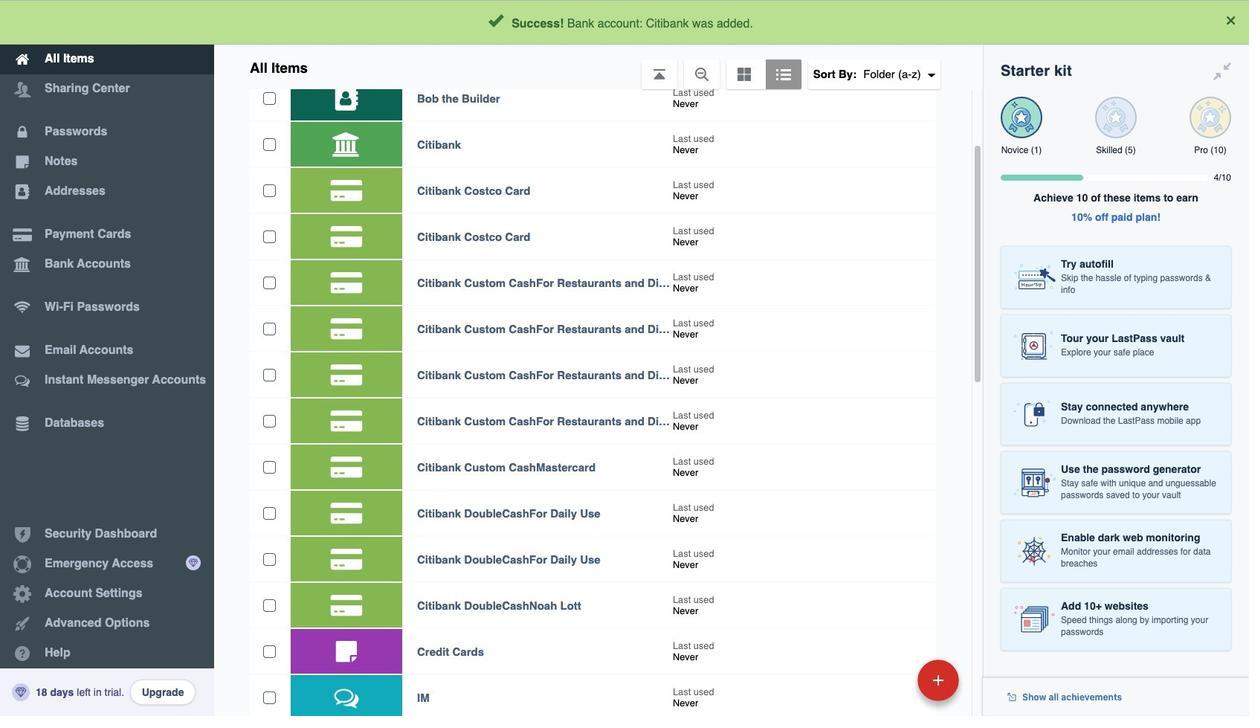 Task type: vqa. For each thing, say whether or not it's contained in the screenshot.
new item navigation
yes



Task type: locate. For each thing, give the bounding box(es) containing it.
Search search field
[[359, 6, 953, 39]]

main navigation navigation
[[0, 0, 214, 716]]

vault options navigation
[[214, 45, 983, 89]]

alert
[[0, 0, 1250, 45]]



Task type: describe. For each thing, give the bounding box(es) containing it.
search my vault text field
[[359, 6, 953, 39]]

new item element
[[816, 659, 965, 702]]

new item navigation
[[816, 655, 969, 716]]



